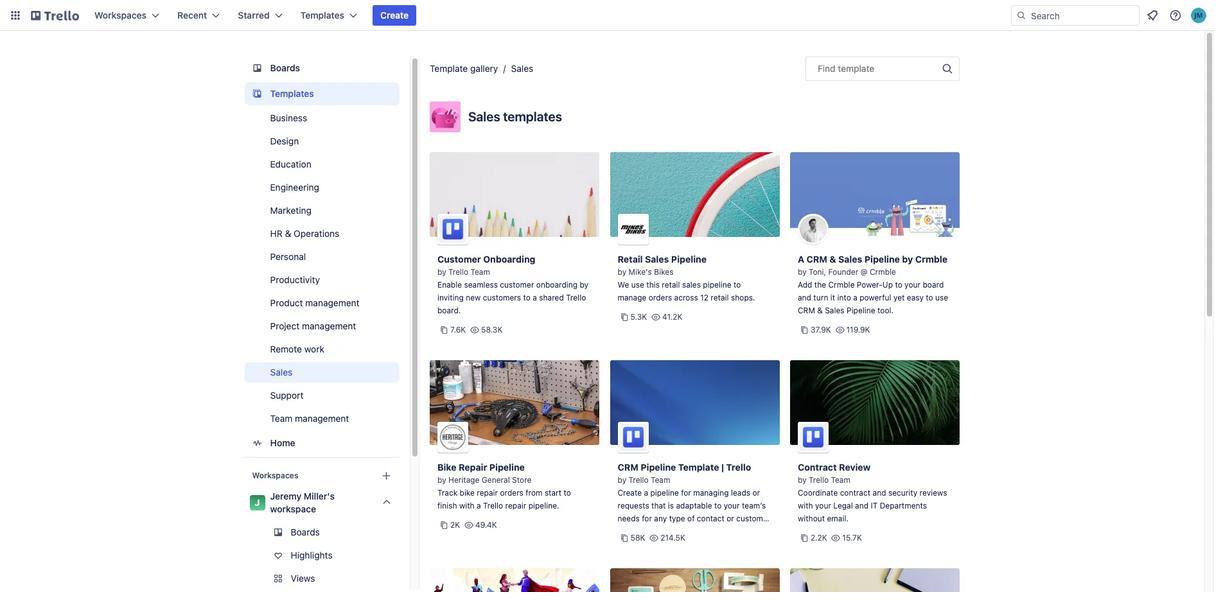 Task type: vqa. For each thing, say whether or not it's contained in the screenshot.


Task type: locate. For each thing, give the bounding box(es) containing it.
2 vertical spatial management
[[295, 413, 350, 424]]

boards up highlights
[[291, 527, 320, 538]]

boards
[[271, 62, 301, 73], [291, 527, 320, 538]]

contract
[[840, 488, 871, 498]]

sales link down the remote work link
[[245, 362, 400, 383]]

with down bike
[[459, 501, 475, 511]]

1 horizontal spatial sales link
[[511, 63, 534, 74]]

workspace
[[271, 504, 317, 515]]

0 horizontal spatial or
[[727, 514, 734, 524]]

a inside the a crm & sales pipeline by crmble by toni, founder @ crmble add the crmble power-up to your board and turn it into a powerful yet easy to use crm & sales pipeline tool.
[[854, 293, 858, 303]]

1 vertical spatial create
[[618, 488, 642, 498]]

team inside crm pipeline template | trello by trello team create a pipeline for managing leads or requests that is adaptable to your team's needs for any type of contact or customer relationship management.
[[651, 476, 671, 485]]

by down bike
[[438, 476, 446, 485]]

templates
[[503, 109, 562, 124]]

0 horizontal spatial with
[[459, 501, 475, 511]]

crmble up board
[[916, 254, 948, 265]]

team up that
[[651, 476, 671, 485]]

0 vertical spatial pipeline
[[703, 280, 732, 290]]

customer down team's
[[737, 514, 771, 524]]

1 horizontal spatial orders
[[649, 293, 672, 303]]

primary element
[[0, 0, 1215, 31]]

1 vertical spatial crm
[[798, 306, 815, 316]]

by right onboarding
[[580, 280, 589, 290]]

0 horizontal spatial crmble
[[829, 280, 855, 290]]

education
[[271, 159, 312, 170]]

type
[[669, 514, 686, 524]]

open information menu image
[[1170, 9, 1182, 22]]

to right start
[[564, 488, 571, 498]]

boards link for home
[[245, 57, 400, 80]]

pipeline
[[703, 280, 732, 290], [651, 488, 679, 498]]

customer up customers
[[500, 280, 534, 290]]

boards right board image
[[271, 62, 301, 73]]

marketing
[[271, 205, 312, 216]]

by
[[903, 254, 913, 265], [438, 267, 446, 277], [618, 267, 627, 277], [798, 267, 807, 277], [580, 280, 589, 290], [438, 476, 446, 485], [618, 476, 627, 485], [798, 476, 807, 485]]

by up requests
[[618, 476, 627, 485]]

1 vertical spatial trello team image
[[618, 422, 649, 453]]

by up we
[[618, 267, 627, 277]]

contract
[[798, 462, 837, 473]]

template left gallery
[[430, 63, 468, 74]]

your up easy
[[905, 280, 921, 290]]

a left shared
[[533, 293, 537, 303]]

2 vertical spatial crmble
[[829, 280, 855, 290]]

1 horizontal spatial use
[[936, 293, 949, 303]]

1 horizontal spatial repair
[[505, 501, 527, 511]]

recent button
[[170, 5, 228, 26]]

trello up 49.4k
[[483, 501, 503, 511]]

miller's
[[304, 491, 335, 502]]

trello up coordinate
[[809, 476, 829, 485]]

leads
[[731, 488, 751, 498]]

0 horizontal spatial retail
[[662, 280, 680, 290]]

1 vertical spatial pipeline
[[651, 488, 679, 498]]

board
[[923, 280, 944, 290]]

design
[[271, 136, 299, 147]]

retail right the 12
[[711, 293, 729, 303]]

1 vertical spatial customer
[[737, 514, 771, 524]]

trello inside contract review by trello team coordinate contract and security reviews with your legal and it departments without email.
[[809, 476, 829, 485]]

search image
[[1017, 10, 1027, 21]]

0 vertical spatial sales link
[[511, 63, 534, 74]]

& right hr
[[285, 228, 292, 239]]

team inside contract review by trello team coordinate contract and security reviews with your legal and it departments without email.
[[831, 476, 851, 485]]

49.4k
[[476, 521, 497, 530]]

mike's bikes image
[[618, 214, 649, 245]]

pipeline up that
[[651, 488, 679, 498]]

sales up bikes at the top of page
[[645, 254, 669, 265]]

product management link
[[245, 293, 400, 314]]

0 horizontal spatial your
[[724, 501, 740, 511]]

0 vertical spatial orders
[[649, 293, 672, 303]]

create inside crm pipeline template | trello by trello team create a pipeline for managing leads or requests that is adaptable to your team's needs for any type of contact or customer relationship management.
[[618, 488, 642, 498]]

pipeline inside crm pipeline template | trello by trello team create a pipeline for managing leads or requests that is adaptable to your team's needs for any type of contact or customer relationship management.
[[651, 488, 679, 498]]

by inside retail sales pipeline by mike's bikes we use this retail sales pipeline to manage orders across 12 retail shops.
[[618, 267, 627, 277]]

1 horizontal spatial pipeline
[[703, 280, 732, 290]]

0 vertical spatial repair
[[477, 488, 498, 498]]

workspaces inside the "workspaces" popup button
[[94, 10, 147, 21]]

1 horizontal spatial with
[[798, 501, 813, 511]]

without
[[798, 514, 825, 524]]

1 vertical spatial orders
[[500, 488, 524, 498]]

business link
[[245, 108, 400, 129]]

your inside crm pipeline template | trello by trello team create a pipeline for managing leads or requests that is adaptable to your team's needs for any type of contact or customer relationship management.
[[724, 501, 740, 511]]

templates button
[[293, 5, 365, 26]]

or up team's
[[753, 488, 760, 498]]

1 horizontal spatial your
[[816, 501, 832, 511]]

a up requests
[[644, 488, 649, 498]]

highlights
[[291, 550, 333, 561]]

a inside crm pipeline template | trello by trello team create a pipeline for managing leads or requests that is adaptable to your team's needs for any type of contact or customer relationship management.
[[644, 488, 649, 498]]

2 with from the left
[[798, 501, 813, 511]]

support
[[271, 390, 304, 401]]

214.5k
[[661, 533, 686, 543]]

pipeline inside bike repair pipeline by heritage general store track bike repair orders from start to finish with a trello repair pipeline.
[[490, 462, 525, 473]]

management for team management
[[295, 413, 350, 424]]

toni,
[[809, 267, 827, 277]]

with inside contract review by trello team coordinate contract and security reviews with your legal and it departments without email.
[[798, 501, 813, 511]]

0 horizontal spatial for
[[642, 514, 652, 524]]

2 boards link from the top
[[245, 522, 400, 543]]

or right the contact
[[727, 514, 734, 524]]

heritage
[[449, 476, 480, 485]]

0 vertical spatial or
[[753, 488, 760, 498]]

to up the "shops."
[[734, 280, 741, 290]]

crm up toni, on the top
[[807, 254, 828, 265]]

sales link
[[511, 63, 534, 74], [245, 362, 400, 383]]

0 vertical spatial boards link
[[245, 57, 400, 80]]

2 horizontal spatial and
[[873, 488, 887, 498]]

review
[[839, 462, 871, 473]]

sales up founder
[[839, 254, 863, 265]]

Search field
[[1027, 6, 1139, 25]]

1 horizontal spatial create
[[618, 488, 642, 498]]

management
[[306, 298, 360, 308], [302, 321, 357, 332], [295, 413, 350, 424]]

boards link up highlights link
[[245, 522, 400, 543]]

and up it
[[873, 488, 887, 498]]

2 vertical spatial crm
[[618, 462, 639, 473]]

seamless
[[464, 280, 498, 290]]

trello
[[449, 267, 469, 277], [566, 293, 586, 303], [727, 462, 752, 473], [629, 476, 649, 485], [809, 476, 829, 485], [483, 501, 503, 511]]

templates right the starred 'dropdown button'
[[301, 10, 344, 21]]

management inside "link"
[[302, 321, 357, 332]]

that
[[652, 501, 666, 511]]

1 horizontal spatial trello team image
[[618, 422, 649, 453]]

starred button
[[230, 5, 290, 26]]

your inside the a crm & sales pipeline by crmble by toni, founder @ crmble add the crmble power-up to your board and turn it into a powerful yet easy to use crm & sales pipeline tool.
[[905, 280, 921, 290]]

0 vertical spatial management
[[306, 298, 360, 308]]

of
[[688, 514, 695, 524]]

@
[[861, 267, 868, 277]]

use down board
[[936, 293, 949, 303]]

0 vertical spatial boards
[[271, 62, 301, 73]]

personal
[[271, 251, 306, 262]]

& down turn
[[818, 306, 823, 316]]

12
[[701, 293, 709, 303]]

pipeline up sales on the right top
[[672, 254, 707, 265]]

team up seamless at top
[[471, 267, 490, 277]]

management for product management
[[306, 298, 360, 308]]

to down board
[[926, 293, 934, 303]]

engineering link
[[245, 177, 400, 198]]

0 vertical spatial and
[[798, 293, 812, 303]]

&
[[285, 228, 292, 239], [830, 254, 837, 265], [818, 306, 823, 316]]

pipeline up that
[[641, 462, 676, 473]]

orders
[[649, 293, 672, 303], [500, 488, 524, 498]]

0 horizontal spatial repair
[[477, 488, 498, 498]]

to inside the customer onboarding by trello team enable seamless customer onboarding by inviting new customers to a shared trello board.
[[523, 293, 531, 303]]

0 notifications image
[[1145, 8, 1161, 23]]

onboarding
[[537, 280, 578, 290]]

5.3k
[[631, 312, 647, 322]]

use
[[632, 280, 645, 290], [936, 293, 949, 303]]

a right into
[[854, 293, 858, 303]]

2 horizontal spatial your
[[905, 280, 921, 290]]

orders down store at the bottom left of the page
[[500, 488, 524, 498]]

1 with from the left
[[459, 501, 475, 511]]

1 horizontal spatial crmble
[[870, 267, 896, 277]]

for left "any"
[[642, 514, 652, 524]]

your down coordinate
[[816, 501, 832, 511]]

personal link
[[245, 247, 400, 267]]

2 vertical spatial and
[[855, 501, 869, 511]]

management.
[[662, 527, 712, 537]]

pipeline up the 12
[[703, 280, 732, 290]]

0 vertical spatial create
[[380, 10, 409, 21]]

Find template field
[[806, 57, 960, 81]]

1 horizontal spatial template
[[679, 462, 720, 473]]

sales down it
[[825, 306, 845, 316]]

j
[[255, 497, 260, 508]]

use inside retail sales pipeline by mike's bikes we use this retail sales pipeline to manage orders across 12 retail shops.
[[632, 280, 645, 290]]

sales right gallery
[[511, 63, 534, 74]]

remote
[[271, 344, 302, 355]]

management down 'product management' link
[[302, 321, 357, 332]]

boards for views
[[291, 527, 320, 538]]

by inside crm pipeline template | trello by trello team create a pipeline for managing leads or requests that is adaptable to your team's needs for any type of contact or customer relationship management.
[[618, 476, 627, 485]]

your down leads
[[724, 501, 740, 511]]

crm down turn
[[798, 306, 815, 316]]

customer
[[500, 280, 534, 290], [737, 514, 771, 524]]

with up "without"
[[798, 501, 813, 511]]

highlights link
[[245, 546, 400, 566]]

for up adaptable
[[681, 488, 691, 498]]

1 horizontal spatial customer
[[737, 514, 771, 524]]

retail down bikes at the top of page
[[662, 280, 680, 290]]

template gallery link
[[430, 63, 498, 74]]

template
[[430, 63, 468, 74], [679, 462, 720, 473]]

1 boards link from the top
[[245, 57, 400, 80]]

0 horizontal spatial workspaces
[[94, 10, 147, 21]]

your inside contract review by trello team coordinate contract and security reviews with your legal and it departments without email.
[[816, 501, 832, 511]]

team down 'support' on the bottom of the page
[[271, 413, 293, 424]]

2 horizontal spatial &
[[830, 254, 837, 265]]

views link
[[245, 569, 413, 589]]

repair down 'from'
[[505, 501, 527, 511]]

a up 49.4k
[[477, 501, 481, 511]]

and down add
[[798, 293, 812, 303]]

crm up requests
[[618, 462, 639, 473]]

pipeline up general
[[490, 462, 525, 473]]

board image
[[250, 60, 265, 76]]

trello up requests
[[629, 476, 649, 485]]

1 vertical spatial for
[[642, 514, 652, 524]]

0 horizontal spatial orders
[[500, 488, 524, 498]]

forward image
[[397, 571, 413, 587]]

management for project management
[[302, 321, 357, 332]]

template gallery
[[430, 63, 498, 74]]

0 horizontal spatial and
[[798, 293, 812, 303]]

pipeline up the "@" on the right top of the page
[[865, 254, 900, 265]]

1 horizontal spatial retail
[[711, 293, 729, 303]]

repair
[[477, 488, 498, 498], [505, 501, 527, 511]]

retail
[[662, 280, 680, 290], [711, 293, 729, 303]]

and left it
[[855, 501, 869, 511]]

use down mike's
[[632, 280, 645, 290]]

trello team image
[[438, 214, 469, 245], [618, 422, 649, 453]]

trello down onboarding
[[566, 293, 586, 303]]

0 vertical spatial template
[[430, 63, 468, 74]]

management down support link
[[295, 413, 350, 424]]

1 vertical spatial boards
[[291, 527, 320, 538]]

1 horizontal spatial workspaces
[[253, 471, 299, 481]]

power-
[[857, 280, 883, 290]]

hr & operations link
[[245, 224, 400, 244]]

0 vertical spatial trello team image
[[438, 214, 469, 245]]

templates up "business"
[[271, 88, 314, 99]]

0 horizontal spatial use
[[632, 280, 645, 290]]

crmble down founder
[[829, 280, 855, 290]]

project management
[[271, 321, 357, 332]]

0 horizontal spatial sales link
[[245, 362, 400, 383]]

0 vertical spatial for
[[681, 488, 691, 498]]

1 vertical spatial template
[[679, 462, 720, 473]]

0 vertical spatial workspaces
[[94, 10, 147, 21]]

workspaces button
[[87, 5, 167, 26]]

pipeline down powerful
[[847, 306, 876, 316]]

0 vertical spatial &
[[285, 228, 292, 239]]

retail sales pipeline by mike's bikes we use this retail sales pipeline to manage orders across 12 retail shops.
[[618, 254, 755, 303]]

we
[[618, 280, 629, 290]]

by down the contract
[[798, 476, 807, 485]]

recent
[[177, 10, 207, 21]]

0 horizontal spatial customer
[[500, 280, 534, 290]]

2 horizontal spatial crmble
[[916, 254, 948, 265]]

boards for home
[[271, 62, 301, 73]]

1 vertical spatial boards link
[[245, 522, 400, 543]]

1 vertical spatial repair
[[505, 501, 527, 511]]

trello down customer
[[449, 267, 469, 277]]

switch to… image
[[9, 9, 22, 22]]

create inside 'button'
[[380, 10, 409, 21]]

coordinate
[[798, 488, 838, 498]]

1 vertical spatial &
[[830, 254, 837, 265]]

crmble up up
[[870, 267, 896, 277]]

to down managing
[[715, 501, 722, 511]]

workspaces
[[94, 10, 147, 21], [253, 471, 299, 481]]

a crm & sales pipeline by crmble by toni, founder @ crmble add the crmble power-up to your board and turn it into a powerful yet easy to use crm & sales pipeline tool.
[[798, 254, 949, 316]]

home
[[271, 438, 296, 449]]

1 horizontal spatial for
[[681, 488, 691, 498]]

trello inside bike repair pipeline by heritage general store track bike repair orders from start to finish with a trello repair pipeline.
[[483, 501, 503, 511]]

0 horizontal spatial create
[[380, 10, 409, 21]]

back to home image
[[31, 5, 79, 26]]

0 vertical spatial customer
[[500, 280, 534, 290]]

repair down general
[[477, 488, 498, 498]]

orders down the this
[[649, 293, 672, 303]]

1 vertical spatial use
[[936, 293, 949, 303]]

1 vertical spatial management
[[302, 321, 357, 332]]

use inside the a crm & sales pipeline by crmble by toni, founder @ crmble add the crmble power-up to your board and turn it into a powerful yet easy to use crm & sales pipeline tool.
[[936, 293, 949, 303]]

manage
[[618, 293, 647, 303]]

0 horizontal spatial pipeline
[[651, 488, 679, 498]]

to inside bike repair pipeline by heritage general store track bike repair orders from start to finish with a trello repair pipeline.
[[564, 488, 571, 498]]

0 vertical spatial templates
[[301, 10, 344, 21]]

management down productivity link
[[306, 298, 360, 308]]

sales
[[511, 63, 534, 74], [469, 109, 500, 124], [645, 254, 669, 265], [839, 254, 863, 265], [825, 306, 845, 316], [271, 367, 293, 378]]

1 horizontal spatial &
[[818, 306, 823, 316]]

sales link right gallery
[[511, 63, 534, 74]]

a inside the customer onboarding by trello team enable seamless customer onboarding by inviting new customers to a shared trello board.
[[533, 293, 537, 303]]

team down review
[[831, 476, 851, 485]]

0 horizontal spatial trello team image
[[438, 214, 469, 245]]

marketing link
[[245, 201, 400, 221]]

to left shared
[[523, 293, 531, 303]]

0 vertical spatial use
[[632, 280, 645, 290]]

& up founder
[[830, 254, 837, 265]]

template left |
[[679, 462, 720, 473]]

1 vertical spatial or
[[727, 514, 734, 524]]

sales right sales icon
[[469, 109, 500, 124]]

gallery
[[470, 63, 498, 74]]

home image
[[250, 436, 265, 451]]

boards link up templates link
[[245, 57, 400, 80]]

home link
[[245, 432, 400, 455]]

by inside contract review by trello team coordinate contract and security reviews with your legal and it departments without email.
[[798, 476, 807, 485]]



Task type: describe. For each thing, give the bounding box(es) containing it.
general
[[482, 476, 510, 485]]

trello team image for crm
[[618, 422, 649, 453]]

by inside bike repair pipeline by heritage general store track bike repair orders from start to finish with a trello repair pipeline.
[[438, 476, 446, 485]]

yet
[[894, 293, 905, 303]]

any
[[654, 514, 667, 524]]

departments
[[880, 501, 927, 511]]

and inside the a crm & sales pipeline by crmble by toni, founder @ crmble add the crmble power-up to your board and turn it into a powerful yet easy to use crm & sales pipeline tool.
[[798, 293, 812, 303]]

trello right |
[[727, 462, 752, 473]]

remote work
[[271, 344, 325, 355]]

customer inside crm pipeline template | trello by trello team create a pipeline for managing leads or requests that is adaptable to your team's needs for any type of contact or customer relationship management.
[[737, 514, 771, 524]]

sales down remote
[[271, 367, 293, 378]]

start
[[545, 488, 562, 498]]

1 vertical spatial workspaces
[[253, 471, 299, 481]]

0 vertical spatial crmble
[[916, 254, 948, 265]]

turn
[[814, 293, 829, 303]]

onboarding
[[483, 254, 536, 265]]

templates link
[[245, 82, 400, 105]]

powerful
[[860, 293, 892, 303]]

product management
[[271, 298, 360, 308]]

sales templates
[[469, 109, 562, 124]]

views
[[291, 573, 316, 584]]

work
[[305, 344, 325, 355]]

1 horizontal spatial and
[[855, 501, 869, 511]]

|
[[722, 462, 724, 473]]

product
[[271, 298, 303, 308]]

pipeline inside crm pipeline template | trello by trello team create a pipeline for managing leads or requests that is adaptable to your team's needs for any type of contact or customer relationship management.
[[641, 462, 676, 473]]

pipeline inside retail sales pipeline by mike's bikes we use this retail sales pipeline to manage orders across 12 retail shops.
[[672, 254, 707, 265]]

productivity
[[271, 274, 320, 285]]

legal
[[834, 501, 853, 511]]

starred
[[238, 10, 270, 21]]

jeremy miller's workspace
[[271, 491, 335, 515]]

by up easy
[[903, 254, 913, 265]]

1 vertical spatial retail
[[711, 293, 729, 303]]

1 vertical spatial sales link
[[245, 362, 400, 383]]

sales icon image
[[430, 102, 461, 132]]

template inside crm pipeline template | trello by trello team create a pipeline for managing leads or requests that is adaptable to your team's needs for any type of contact or customer relationship management.
[[679, 462, 720, 473]]

new
[[466, 293, 481, 303]]

1 vertical spatial and
[[873, 488, 887, 498]]

customers
[[483, 293, 521, 303]]

customer
[[438, 254, 481, 265]]

to right up
[[895, 280, 903, 290]]

by up enable at the top
[[438, 267, 446, 277]]

easy
[[907, 293, 924, 303]]

up
[[883, 280, 893, 290]]

to inside retail sales pipeline by mike's bikes we use this retail sales pipeline to manage orders across 12 retail shops.
[[734, 280, 741, 290]]

enable
[[438, 280, 462, 290]]

across
[[675, 293, 698, 303]]

jeremy miller (jeremymiller198) image
[[1191, 8, 1207, 23]]

productivity link
[[245, 270, 400, 290]]

tool.
[[878, 306, 894, 316]]

add
[[798, 280, 813, 290]]

jeremy
[[271, 491, 302, 502]]

crm inside crm pipeline template | trello by trello team create a pipeline for managing leads or requests that is adaptable to your team's needs for any type of contact or customer relationship management.
[[618, 462, 639, 473]]

team inside the customer onboarding by trello team enable seamless customer onboarding by inviting new customers to a shared trello board.
[[471, 267, 490, 277]]

inviting
[[438, 293, 464, 303]]

design link
[[245, 131, 400, 152]]

bike
[[438, 462, 457, 473]]

sales
[[682, 280, 701, 290]]

email.
[[827, 514, 849, 524]]

119.9k
[[847, 325, 870, 335]]

template board image
[[250, 86, 265, 102]]

2.2k
[[811, 533, 827, 543]]

reviews
[[920, 488, 948, 498]]

orders inside bike repair pipeline by heritage general store track bike repair orders from start to finish with a trello repair pipeline.
[[500, 488, 524, 498]]

to inside crm pipeline template | trello by trello team create a pipeline for managing leads or requests that is adaptable to your team's needs for any type of contact or customer relationship management.
[[715, 501, 722, 511]]

create button
[[373, 5, 417, 26]]

toni, founder @ crmble image
[[798, 214, 829, 245]]

business
[[271, 112, 308, 123]]

it
[[831, 293, 836, 303]]

37.9k
[[811, 325, 831, 335]]

managing
[[694, 488, 729, 498]]

repair
[[459, 462, 487, 473]]

orders inside retail sales pipeline by mike's bikes we use this retail sales pipeline to manage orders across 12 retail shops.
[[649, 293, 672, 303]]

project
[[271, 321, 300, 332]]

engineering
[[271, 182, 320, 193]]

by down "a"
[[798, 267, 807, 277]]

remote work link
[[245, 339, 400, 360]]

7.6k
[[451, 325, 466, 335]]

retail
[[618, 254, 643, 265]]

crm pipeline template | trello by trello team create a pipeline for managing leads or requests that is adaptable to your team's needs for any type of contact or customer relationship management.
[[618, 462, 771, 537]]

1 vertical spatial crmble
[[870, 267, 896, 277]]

1 horizontal spatial or
[[753, 488, 760, 498]]

templates inside "dropdown button"
[[301, 10, 344, 21]]

0 horizontal spatial &
[[285, 228, 292, 239]]

15.7k
[[843, 533, 862, 543]]

0 vertical spatial retail
[[662, 280, 680, 290]]

a inside bike repair pipeline by heritage general store track bike repair orders from start to finish with a trello repair pipeline.
[[477, 501, 481, 511]]

0 horizontal spatial template
[[430, 63, 468, 74]]

with inside bike repair pipeline by heritage general store track bike repair orders from start to finish with a trello repair pipeline.
[[459, 501, 475, 511]]

founder
[[829, 267, 859, 277]]

create a workspace image
[[379, 469, 395, 484]]

the
[[815, 280, 827, 290]]

find template
[[818, 63, 875, 74]]

team management link
[[245, 409, 400, 429]]

trello team image
[[798, 422, 829, 453]]

heritage general store image
[[438, 422, 469, 453]]

boards link for views
[[245, 522, 400, 543]]

0 vertical spatial crm
[[807, 254, 828, 265]]

this
[[647, 280, 660, 290]]

mike's
[[629, 267, 652, 277]]

41.2k
[[663, 312, 683, 322]]

board.
[[438, 306, 461, 316]]

pipeline.
[[529, 501, 559, 511]]

sales inside retail sales pipeline by mike's bikes we use this retail sales pipeline to manage orders across 12 retail shops.
[[645, 254, 669, 265]]

from
[[526, 488, 543, 498]]

needs
[[618, 514, 640, 524]]

customer inside the customer onboarding by trello team enable seamless customer onboarding by inviting new customers to a shared trello board.
[[500, 280, 534, 290]]

hr & operations
[[271, 228, 340, 239]]

contract review by trello team coordinate contract and security reviews with your legal and it departments without email.
[[798, 462, 948, 524]]

customer onboarding by trello team enable seamless customer onboarding by inviting new customers to a shared trello board.
[[438, 254, 589, 316]]

pipeline inside retail sales pipeline by mike's bikes we use this retail sales pipeline to manage orders across 12 retail shops.
[[703, 280, 732, 290]]

1 vertical spatial templates
[[271, 88, 314, 99]]

hr
[[271, 228, 283, 239]]

2k
[[451, 521, 460, 530]]

bikes
[[654, 267, 674, 277]]

adaptable
[[676, 501, 712, 511]]

track
[[438, 488, 458, 498]]

project management link
[[245, 316, 400, 337]]

2 vertical spatial &
[[818, 306, 823, 316]]

trello team image for customer
[[438, 214, 469, 245]]

58.3k
[[481, 325, 503, 335]]



